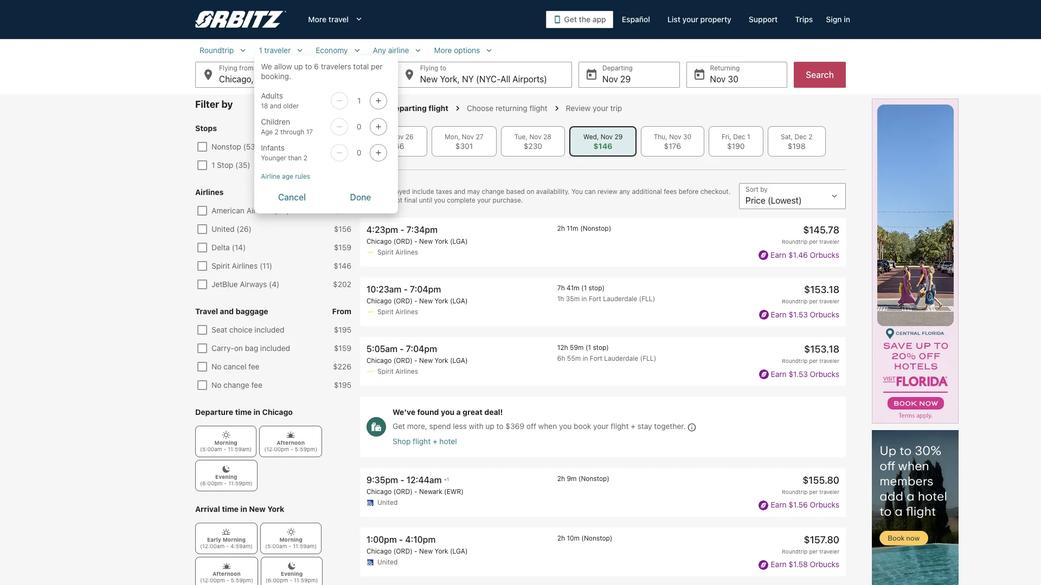 Task type: describe. For each thing, give the bounding box(es) containing it.
(12:00am
[[200, 543, 225, 550]]

roundtrip for 10:23am - 7:04pm
[[782, 298, 808, 305]]

get more, spend less with up to $369 off when you book your flight + stay together.
[[393, 422, 686, 431]]

2h for $155.80
[[557, 475, 565, 483]]

tue,
[[515, 133, 528, 141]]

small image for economy
[[352, 46, 362, 55]]

in down no change fee
[[254, 408, 260, 417]]

review
[[566, 104, 591, 113]]

(26)
[[237, 225, 252, 234]]

choose for choose returning flight
[[467, 104, 494, 113]]

10:23am
[[367, 285, 402, 295]]

7:04pm for 10:23am - 7:04pm
[[410, 285, 441, 295]]

$1.58
[[789, 560, 808, 570]]

download the app button image
[[553, 15, 562, 24]]

11:59pm) for xsmall icon
[[228, 481, 253, 487]]

get for get more, spend less with up to $369 off when you book your flight + stay together.
[[393, 422, 405, 431]]

review your trip
[[566, 104, 622, 113]]

nov for $176
[[669, 133, 681, 141]]

spirit for 4:23pm
[[377, 248, 394, 257]]

4 orbucks from the top
[[810, 501, 840, 510]]

nov for $466
[[392, 133, 404, 141]]

app
[[593, 15, 606, 24]]

united for $155.80
[[377, 499, 398, 507]]

traveler for 1:00pm - 4:10pm
[[820, 549, 840, 555]]

get for get the app
[[564, 15, 577, 24]]

1 prices from the top
[[360, 188, 379, 196]]

no for no change fee
[[212, 381, 221, 390]]

(nonstop) for $157.80
[[582, 535, 613, 543]]

afternoon (12:00pm - 5:59pm) for bottom "afternoon 12:00pm through 5:59pm" element
[[200, 571, 253, 584]]

4:10pm
[[405, 535, 436, 545]]

by
[[222, 99, 233, 110]]

0 horizontal spatial and
[[220, 307, 234, 316]]

more for more travel
[[308, 15, 327, 24]]

york for 10:23am - 7:04pm
[[435, 297, 448, 305]]

roundtrip inside "button"
[[200, 46, 234, 55]]

new inside dropdown button
[[420, 74, 438, 84]]

earn for 10:23am - 7:04pm
[[771, 310, 787, 319]]

roundtrip button
[[195, 46, 252, 55]]

fee for no change fee
[[251, 381, 262, 390]]

airline age rules link down than
[[261, 172, 310, 181]]

$466
[[385, 142, 404, 151]]

new for 10:23am - 7:04pm
[[419, 297, 433, 305]]

american
[[212, 206, 245, 215]]

earn for 1:00pm - 4:10pm
[[771, 560, 787, 570]]

delta
[[212, 243, 230, 252]]

departing
[[390, 104, 427, 113]]

spirit airlines for 5:05am
[[377, 368, 418, 376]]

in inside dropdown button
[[844, 15, 850, 24]]

united (26)
[[212, 225, 252, 234]]

chicago for 5:05am
[[367, 357, 392, 365]]

travel
[[195, 307, 218, 316]]

xsmall image for early morning 12:00am through 4:59am element
[[222, 528, 231, 537]]

nov for $146
[[601, 133, 613, 141]]

traveler inside $155.80 roundtrip per traveler
[[820, 489, 840, 496]]

great
[[463, 408, 483, 417]]

1h
[[557, 295, 564, 303]]

1 horizontal spatial up
[[486, 422, 495, 431]]

(ord) for 5:05am
[[394, 357, 413, 365]]

$146 for nonstop (53)
[[334, 142, 351, 151]]

together.
[[654, 422, 686, 431]]

any airline button
[[369, 46, 428, 55]]

per for 1:00pm - 4:10pm
[[809, 549, 818, 555]]

delta (14)
[[212, 243, 246, 252]]

your right book
[[593, 422, 609, 431]]

from for $195
[[332, 307, 351, 316]]

(lga) for 5:05am - 7:04pm
[[450, 357, 468, 365]]

american airlines (33)
[[212, 206, 289, 215]]

newark
[[419, 488, 442, 496]]

morning up xsmall icon
[[214, 440, 237, 446]]

0 vertical spatial included
[[255, 325, 285, 335]]

chicago for 4:23pm
[[367, 238, 392, 246]]

list
[[668, 15, 681, 24]]

+1
[[444, 477, 449, 482]]

2 for through
[[275, 128, 279, 136]]

1 vertical spatial afternoon 12:00pm through 5:59pm element
[[195, 558, 258, 586]]

30 inside thu, nov 30 $176
[[683, 133, 691, 141]]

(lga) for 10:23am - 7:04pm
[[450, 297, 468, 305]]

children age 2 through 17
[[261, 117, 313, 136]]

nov inside button
[[710, 74, 726, 84]]

per for 4:23pm - 7:34pm
[[809, 239, 818, 245]]

airlines down 4:23pm - 7:34pm chicago (ord) - new york (lga)
[[395, 248, 418, 257]]

chicago for departure
[[262, 408, 293, 417]]

chicago for 1:00pm
[[367, 548, 392, 556]]

0 horizontal spatial 11:59am)
[[228, 446, 252, 453]]

small image for 1 traveler
[[295, 46, 305, 55]]

york for 5:05am - 7:04pm
[[435, 357, 448, 365]]

spirit down the delta
[[212, 261, 230, 271]]

decrease adult travelers image
[[333, 97, 346, 105]]

1 vertical spatial you
[[441, 408, 455, 417]]

1 horizontal spatial +
[[631, 422, 636, 431]]

new for 4:23pm - 7:34pm
[[419, 238, 433, 246]]

evening for xsmall icon
[[215, 474, 237, 481]]

español
[[622, 15, 650, 24]]

airlines up american
[[195, 188, 224, 197]]

sign in button
[[822, 10, 855, 29]]

mon, nov 27 $301
[[445, 133, 484, 151]]

decrease infant travelers image
[[333, 149, 346, 157]]

chicago, il (ord-o'hare intl.)
[[219, 74, 338, 84]]

earn $1.56 orbucks
[[771, 501, 840, 510]]

to inside we allow up to 6 travelers total per booking.
[[305, 62, 312, 71]]

spirit airlines for 10:23am
[[377, 308, 418, 316]]

$159 for american airlines (33)
[[334, 206, 351, 215]]

(53)
[[243, 142, 258, 151]]

sign in
[[826, 15, 850, 24]]

seat
[[212, 325, 227, 335]]

we
[[261, 62, 272, 71]]

we allow up to 6 travelers total per booking.
[[261, 62, 383, 81]]

age
[[261, 128, 273, 136]]

(nonstop) for $155.80
[[579, 475, 610, 483]]

26
[[406, 133, 414, 141]]

list your property
[[668, 15, 732, 24]]

4 loyalty logo image from the top
[[759, 501, 769, 511]]

1:00pm
[[367, 535, 397, 545]]

arrival
[[195, 505, 220, 514]]

change inside prices displayed include taxes and may change based on availability. you can review any additional fees before checkout. prices are not final until you complete your purchase.
[[482, 188, 504, 196]]

chicago for 10:23am
[[367, 297, 392, 305]]

orbucks for 10:23am - 7:04pm
[[810, 310, 840, 319]]

with
[[469, 422, 484, 431]]

choice
[[229, 325, 253, 335]]

arrival time in new york
[[195, 505, 284, 514]]

airline
[[388, 46, 409, 55]]

cancel
[[224, 362, 246, 372]]

(fll) for 5:05am - 7:04pm
[[640, 355, 656, 363]]

(33)
[[274, 206, 289, 215]]

dec for $198
[[795, 133, 807, 141]]

chicago, il (ord-o'hare intl.) button
[[195, 62, 371, 88]]

jetblue
[[212, 280, 238, 289]]

from for $159
[[332, 188, 351, 197]]

returning
[[496, 104, 528, 113]]

morning inside early morning (12:00am - 4:59am)
[[223, 537, 246, 543]]

$202
[[333, 280, 351, 289]]

your inside list your property link
[[683, 15, 699, 24]]

airline age rules
[[261, 172, 310, 181]]

$159 for carry-on bag included
[[334, 344, 351, 353]]

nonstop
[[212, 142, 241, 151]]

travelers
[[321, 62, 351, 71]]

swap origin and destination image
[[377, 68, 390, 81]]

through
[[280, 128, 304, 136]]

(lga) for 4:23pm - 7:34pm
[[450, 238, 468, 246]]

$157.80 roundtrip per traveler
[[782, 535, 840, 555]]

2h for $145.78
[[557, 225, 565, 233]]

booking.
[[261, 72, 291, 81]]

no for no cancel fee
[[212, 362, 221, 372]]

1 for 1 stop (35)
[[212, 161, 215, 170]]

12h
[[557, 344, 568, 352]]

sun, nov 26 $466
[[376, 133, 414, 151]]

xsmall image for the topmost "afternoon 12:00pm through 5:59pm" element
[[286, 431, 295, 440]]

$153.18 for 10:23am - 7:04pm
[[804, 284, 840, 296]]

1 horizontal spatial (12:00pm
[[264, 446, 289, 453]]

1 vertical spatial change
[[224, 381, 249, 390]]

$190
[[727, 142, 745, 151]]

per for 10:23am - 7:04pm
[[809, 298, 818, 305]]

more for more options
[[434, 46, 452, 55]]

availability.
[[536, 188, 570, 196]]

stops
[[195, 124, 217, 133]]

- inside early morning (12:00am - 4:59am)
[[226, 543, 229, 550]]

(6:00pm for xsmall image in evening 6:00pm through 11:59pm element
[[266, 578, 288, 584]]

(fll) for 10:23am - 7:04pm
[[639, 295, 655, 303]]

afternoon (12:00pm - 5:59pm) for the topmost "afternoon 12:00pm through 5:59pm" element
[[264, 440, 317, 453]]

$301
[[455, 142, 473, 151]]

2h for $157.80
[[557, 535, 565, 543]]

11:59pm) for xsmall image in evening 6:00pm through 11:59pm element
[[294, 578, 318, 584]]

$146 inside wed, nov 29 $146
[[594, 142, 613, 151]]

flight up shop flight + hotel link
[[611, 422, 629, 431]]

cancel
[[278, 193, 306, 202]]

baggage
[[236, 307, 268, 316]]

roundtrip for 4:23pm - 7:34pm
[[782, 239, 808, 245]]

and inside adults 18 and older
[[270, 102, 281, 110]]

12h 59m (1 stop) 6h 55m in fort lauderdale (fll)
[[557, 344, 656, 363]]

0 vertical spatial united
[[212, 225, 235, 234]]

nov for $230
[[530, 133, 542, 141]]

airline age rules link down $154
[[261, 172, 392, 181]]

you inside prices displayed include taxes and may change based on availability. you can review any additional fees before checkout. prices are not final until you complete your purchase.
[[434, 196, 445, 204]]

0 horizontal spatial morning (5:00am - 11:59am)
[[200, 440, 252, 453]]

5:59pm) for the topmost "afternoon 12:00pm through 5:59pm" element xsmall image
[[295, 446, 317, 453]]

nov inside "button"
[[603, 74, 618, 84]]

list containing $145.78
[[360, 218, 846, 586]]

less
[[453, 422, 467, 431]]

español button
[[613, 10, 659, 29]]

xsmall image
[[222, 465, 231, 474]]

1 vertical spatial evening 6:00pm through 11:59pm element
[[261, 558, 323, 586]]

airline
[[261, 172, 280, 181]]

time for arrival
[[222, 505, 239, 514]]

bag
[[245, 344, 258, 353]]

step 2 of 3. choose returning flight, choose returning flight element
[[467, 104, 566, 113]]

(1 for 5:05am - 7:04pm
[[586, 344, 591, 352]]

$1.53 for 10:23am - 7:04pm
[[789, 310, 808, 319]]

allow
[[274, 62, 292, 71]]

$1.56
[[789, 501, 808, 510]]

increase adult travelers image
[[376, 98, 381, 103]]

(4)
[[269, 280, 279, 289]]

0 horizontal spatial afternoon
[[213, 571, 241, 578]]

may
[[467, 188, 480, 196]]

1 vertical spatial morning (5:00am - 11:59am)
[[265, 537, 317, 550]]

per inside we allow up to 6 travelers total per booking.
[[371, 62, 383, 71]]

(ord) for 10:23am
[[394, 297, 413, 305]]

roundtrip inside $155.80 roundtrip per traveler
[[782, 489, 808, 496]]

per inside $155.80 roundtrip per traveler
[[809, 489, 818, 496]]

2 for $198
[[809, 133, 813, 141]]

orbucks for 1:00pm - 4:10pm
[[810, 560, 840, 570]]

$157.80
[[804, 535, 840, 546]]

total
[[353, 62, 369, 71]]

options
[[454, 46, 480, 55]]

spirit airlines (11)
[[212, 261, 272, 271]]

york for 4:23pm - 7:34pm
[[435, 238, 448, 246]]

$195 for no change fee
[[334, 381, 351, 390]]

(nonstop) for $145.78
[[580, 225, 611, 233]]

2 vertical spatial you
[[559, 422, 572, 431]]

fee for no cancel fee
[[248, 362, 259, 372]]

4 earn from the top
[[771, 501, 787, 510]]

nov 29 button
[[579, 62, 680, 88]]

children
[[261, 117, 290, 126]]

1 vertical spatial (5:00am
[[265, 543, 287, 550]]

(ord) for 1:00pm
[[394, 548, 413, 556]]

loyalty logo image for 10:23am - 7:04pm
[[759, 310, 769, 320]]

airlines left (33)
[[247, 206, 272, 215]]

found
[[417, 408, 439, 417]]



Task type: locate. For each thing, give the bounding box(es) containing it.
1 vertical spatial up
[[486, 422, 495, 431]]

chicago (ord) - newark (ewr)
[[367, 488, 464, 496]]

step 1 of 3. choose departing flight. current page, choose departing flight element
[[360, 104, 467, 113]]

spirit airlines for 4:23pm
[[377, 248, 418, 257]]

your right list
[[683, 15, 699, 24]]

1 traveler
[[259, 46, 291, 55]]

1 vertical spatial 29
[[615, 133, 623, 141]]

+ left hotel
[[433, 437, 437, 446]]

0 vertical spatial earn $1.53 orbucks
[[771, 310, 840, 319]]

35m
[[566, 295, 580, 303]]

7:04pm inside 5:05am - 7:04pm chicago (ord) - new york (lga)
[[406, 345, 437, 354]]

1 choose from the left
[[360, 104, 388, 113]]

prices
[[360, 188, 379, 196], [360, 196, 379, 204]]

1 loyalty logo image from the top
[[759, 251, 769, 260]]

xsmall image inside evening 6:00pm through 11:59pm element
[[287, 562, 296, 571]]

2h 11m (nonstop)
[[557, 225, 611, 233]]

2 no from the top
[[212, 381, 221, 390]]

download the app button image
[[555, 16, 560, 24]]

0 vertical spatial (nonstop)
[[580, 225, 611, 233]]

0 vertical spatial evening (6:00pm - 11:59pm)
[[200, 474, 253, 487]]

2 inside sat, dec 2 $198
[[809, 133, 813, 141]]

early morning 12:00am through 4:59am element
[[195, 523, 258, 555]]

0 horizontal spatial evening 6:00pm through 11:59pm element
[[195, 460, 257, 492]]

$226
[[333, 362, 351, 372]]

increase infant travelers image
[[372, 149, 385, 157], [376, 150, 381, 155]]

(1 right 59m
[[586, 344, 591, 352]]

older
[[283, 102, 299, 110]]

(nonstop) right 10m
[[582, 535, 613, 543]]

stop
[[217, 161, 233, 170]]

shop flight + hotel
[[393, 437, 457, 446]]

thu,
[[654, 133, 668, 141]]

loyalty logo image for 4:23pm - 7:34pm
[[759, 251, 769, 260]]

intl.)
[[320, 74, 338, 84]]

from up decrease infant travelers icon
[[332, 124, 351, 133]]

fort right 55m
[[590, 355, 602, 363]]

wed, nov 29 $146
[[583, 133, 623, 151]]

3 loyalty logo image from the top
[[759, 370, 769, 380]]

evening (6:00pm - 11:59pm) for xsmall image in evening 6:00pm through 11:59pm element
[[266, 571, 318, 584]]

tab list containing $466
[[360, 126, 846, 157]]

$159 for delta (14)
[[334, 243, 351, 252]]

a
[[456, 408, 461, 417]]

carry-
[[212, 344, 234, 353]]

1 horizontal spatial morning 5:00am through 11:59am element
[[260, 523, 322, 555]]

up inside we allow up to 6 travelers total per booking.
[[294, 62, 303, 71]]

fee down the no cancel fee
[[251, 381, 262, 390]]

york for 1:00pm - 4:10pm
[[435, 548, 448, 556]]

0 vertical spatial afternoon
[[277, 440, 305, 446]]

your inside prices displayed include taxes and may change based on availability. you can review any additional fees before checkout. prices are not final until you complete your purchase.
[[477, 196, 491, 204]]

spend
[[429, 422, 451, 431]]

small image right the airline
[[414, 46, 423, 55]]

spirit for 10:23am
[[377, 308, 394, 316]]

1 $159 from the top
[[334, 206, 351, 215]]

2 vertical spatial $159
[[334, 344, 351, 353]]

1 horizontal spatial afternoon
[[277, 440, 305, 446]]

1 vertical spatial (12:00pm
[[200, 578, 225, 584]]

orbucks for 4:23pm - 7:34pm
[[810, 250, 840, 260]]

1 horizontal spatial more
[[434, 46, 452, 55]]

any
[[373, 46, 386, 55]]

0 vertical spatial change
[[482, 188, 504, 196]]

(ord) down 4:10pm
[[394, 548, 413, 556]]

per inside $157.80 roundtrip per traveler
[[809, 549, 818, 555]]

1 horizontal spatial (5:00am
[[265, 543, 287, 550]]

york inside 10:23am - 7:04pm chicago (ord) - new york (lga)
[[435, 297, 448, 305]]

5 loyalty logo image from the top
[[759, 561, 769, 571]]

2 earn $1.53 orbucks from the top
[[771, 370, 840, 379]]

2 right than
[[304, 154, 307, 162]]

choose departing flight
[[360, 104, 448, 113]]

no cancel fee
[[212, 362, 259, 372]]

fort inside 12h 59m (1 stop) 6h 55m in fort lauderdale (fll)
[[590, 355, 602, 363]]

1 vertical spatial spirit airlines
[[377, 308, 418, 316]]

1 spirit airlines from the top
[[377, 248, 418, 257]]

$153.18 for 5:05am - 7:04pm
[[804, 344, 840, 355]]

fee down bag
[[248, 362, 259, 372]]

to
[[305, 62, 312, 71], [497, 422, 504, 431]]

1 vertical spatial 1
[[747, 133, 750, 141]]

tab list
[[360, 126, 846, 157]]

new inside 10:23am - 7:04pm chicago (ord) - new york (lga)
[[419, 297, 433, 305]]

loyalty logo image for 5:05am - 7:04pm
[[759, 370, 769, 380]]

traveler for 5:05am - 7:04pm
[[820, 358, 840, 365]]

1 no from the top
[[212, 362, 221, 372]]

0 vertical spatial $153.18
[[804, 284, 840, 296]]

2 (lga) from the top
[[450, 297, 468, 305]]

more options button
[[430, 46, 499, 55]]

2 vertical spatial 1
[[212, 161, 215, 170]]

(ord) inside 1:00pm - 4:10pm chicago (ord) - new york (lga)
[[394, 548, 413, 556]]

xsmall image inside early morning 12:00am through 4:59am element
[[222, 528, 231, 537]]

(nonstop) right 11m at right top
[[580, 225, 611, 233]]

3 spirit airlines from the top
[[377, 368, 418, 376]]

0 vertical spatial $153.18 roundtrip per traveler
[[782, 284, 840, 305]]

1 horizontal spatial 1
[[259, 46, 262, 55]]

united up the delta
[[212, 225, 235, 234]]

no left cancel
[[212, 362, 221, 372]]

0 horizontal spatial up
[[294, 62, 303, 71]]

2 choose from the left
[[467, 104, 494, 113]]

earn $1.53 orbucks for 5:05am - 7:04pm
[[771, 370, 840, 379]]

time down no change fee
[[235, 408, 252, 417]]

1 horizontal spatial morning (5:00am - 11:59am)
[[265, 537, 317, 550]]

from down $154
[[332, 188, 351, 197]]

(ord) down 7:34pm
[[394, 238, 413, 246]]

2 2h from the top
[[557, 475, 565, 483]]

(ord) inside 4:23pm - 7:34pm chicago (ord) - new york (lga)
[[394, 238, 413, 246]]

more
[[308, 15, 327, 24], [434, 46, 452, 55]]

you
[[434, 196, 445, 204], [441, 408, 455, 417], [559, 422, 572, 431]]

chicago down no change fee
[[262, 408, 293, 417]]

1 earn from the top
[[771, 250, 786, 260]]

2h 10m (nonstop)
[[557, 535, 613, 543]]

traveler for 4:23pm - 7:34pm
[[820, 239, 840, 245]]

in up early morning 12:00am through 4:59am element
[[240, 505, 247, 514]]

0 vertical spatial (1
[[581, 284, 587, 292]]

2 prices from the top
[[360, 196, 379, 204]]

nov inside tue, nov 28 $230
[[530, 133, 542, 141]]

new inside 1:00pm - 4:10pm chicago (ord) - new york (lga)
[[419, 548, 433, 556]]

chicago down 4:23pm
[[367, 238, 392, 246]]

0 vertical spatial 11:59am)
[[228, 446, 252, 453]]

1 for 1 traveler
[[259, 46, 262, 55]]

1 earn $1.53 orbucks from the top
[[771, 310, 840, 319]]

5 orbucks from the top
[[810, 560, 840, 570]]

1 horizontal spatial and
[[270, 102, 281, 110]]

ny
[[462, 74, 474, 84]]

$146 up $154
[[334, 142, 351, 151]]

2 earn from the top
[[771, 310, 787, 319]]

morning 5:00am through 11:59am element up xsmall icon
[[195, 426, 257, 458]]

1 2h from the top
[[557, 225, 565, 233]]

include
[[412, 188, 434, 196]]

evening
[[215, 474, 237, 481], [281, 571, 303, 578]]

xsmall image
[[222, 431, 230, 440], [286, 431, 295, 440], [222, 528, 231, 537], [287, 528, 295, 537], [222, 562, 231, 571], [287, 562, 296, 571]]

in
[[844, 15, 850, 24], [582, 295, 587, 303], [583, 355, 588, 363], [254, 408, 260, 417], [240, 505, 247, 514]]

small image right 1 traveler
[[295, 46, 305, 55]]

1 horizontal spatial 5:59pm)
[[295, 446, 317, 453]]

0 horizontal spatial 30
[[683, 133, 691, 141]]

nov inside mon, nov 27 $301
[[462, 133, 474, 141]]

1 traveler button
[[254, 46, 309, 55]]

evening (6:00pm - 11:59pm) for xsmall icon
[[200, 474, 253, 487]]

1 vertical spatial 5:59pm)
[[231, 578, 253, 584]]

spirit down 4:23pm
[[377, 248, 394, 257]]

1 vertical spatial stop)
[[593, 344, 609, 352]]

more inside "dropdown button"
[[308, 15, 327, 24]]

28
[[543, 133, 552, 141]]

1 horizontal spatial afternoon (12:00pm - 5:59pm)
[[264, 440, 317, 453]]

traveler inside 'button'
[[264, 46, 291, 55]]

$153.18 roundtrip per traveler for 5:05am - 7:04pm
[[782, 344, 840, 365]]

3 earn from the top
[[771, 370, 787, 379]]

(lga) inside 1:00pm - 4:10pm chicago (ord) - new york (lga)
[[450, 548, 468, 556]]

0 vertical spatial morning 5:00am through 11:59am element
[[195, 426, 257, 458]]

0 vertical spatial 11:59pm)
[[228, 481, 253, 487]]

new
[[420, 74, 438, 84], [419, 238, 433, 246], [419, 297, 433, 305], [419, 357, 433, 365], [249, 505, 266, 514], [419, 548, 433, 556]]

more inside button
[[434, 46, 452, 55]]

7:04pm inside 10:23am - 7:04pm chicago (ord) - new york (lga)
[[410, 285, 441, 295]]

1:00pm - 4:10pm chicago (ord) - new york (lga)
[[367, 535, 468, 556]]

traveler inside $157.80 roundtrip per traveler
[[820, 549, 840, 555]]

time for departure
[[235, 408, 252, 417]]

no
[[212, 362, 221, 372], [212, 381, 221, 390]]

(nonstop) right 9m
[[579, 475, 610, 483]]

0 vertical spatial to
[[305, 62, 312, 71]]

spirit airlines down 10:23am - 7:04pm chicago (ord) - new york (lga)
[[377, 308, 418, 316]]

(fll) inside 7h 41m (1 stop) 1h 35m in fort lauderdale (fll)
[[639, 295, 655, 303]]

filter
[[195, 99, 219, 110]]

1 right fri,
[[747, 133, 750, 141]]

$145.78
[[803, 225, 840, 236]]

0 vertical spatial $195
[[334, 325, 351, 335]]

0 horizontal spatial change
[[224, 381, 249, 390]]

29 inside wed, nov 29 $146
[[615, 133, 623, 141]]

4:23pm - 7:34pm chicago (ord) - new york (lga)
[[367, 225, 468, 246]]

your left trip
[[593, 104, 608, 113]]

info_outline image
[[687, 423, 697, 433]]

0 horizontal spatial (6:00pm
[[200, 481, 223, 487]]

1 $1.53 from the top
[[789, 310, 808, 319]]

new for 5:05am - 7:04pm
[[419, 357, 433, 365]]

stop) inside 7h 41m (1 stop) 1h 35m in fort lauderdale (fll)
[[589, 284, 605, 292]]

(5:00am right 4:59am)
[[265, 543, 287, 550]]

2 inside infants younger than 2
[[304, 154, 307, 162]]

1 small image from the left
[[295, 46, 305, 55]]

(5:00am up xsmall icon
[[200, 446, 222, 453]]

1 horizontal spatial 2
[[304, 154, 307, 162]]

1 vertical spatial $195
[[334, 381, 351, 390]]

united down 1:00pm
[[377, 559, 398, 567]]

chicago inside 4:23pm - 7:34pm chicago (ord) - new york (lga)
[[367, 238, 392, 246]]

chicago inside 1:00pm - 4:10pm chicago (ord) - new york (lga)
[[367, 548, 392, 556]]

1 vertical spatial united
[[377, 499, 398, 507]]

2 horizontal spatial 1
[[747, 133, 750, 141]]

3 (ord) from the top
[[394, 357, 413, 365]]

2 right sat,
[[809, 133, 813, 141]]

united down 9:35pm at the left
[[377, 499, 398, 507]]

sat, dec 2 $198
[[781, 133, 813, 151]]

york inside 4:23pm - 7:34pm chicago (ord) - new york (lga)
[[435, 238, 448, 246]]

small image up total
[[352, 46, 362, 55]]

choose up 27
[[467, 104, 494, 113]]

1 vertical spatial and
[[454, 188, 466, 196]]

property
[[701, 15, 732, 24]]

fort for 10:23am - 7:04pm
[[589, 295, 601, 303]]

nov inside wed, nov 29 $146
[[601, 133, 613, 141]]

1 vertical spatial morning 5:00am through 11:59am element
[[260, 523, 322, 555]]

new for 1:00pm - 4:10pm
[[419, 548, 433, 556]]

on inside prices displayed include taxes and may change based on availability. you can review any additional fees before checkout. prices are not final until you complete your purchase.
[[527, 188, 534, 196]]

to left the "$369"
[[497, 422, 504, 431]]

get inside 'link'
[[564, 15, 577, 24]]

1 horizontal spatial get
[[564, 15, 577, 24]]

(5:00am
[[200, 446, 222, 453], [265, 543, 287, 550]]

fort inside 7h 41m (1 stop) 1h 35m in fort lauderdale (fll)
[[589, 295, 601, 303]]

dec up $190
[[733, 133, 745, 141]]

get the app link
[[546, 11, 613, 28]]

1 $195 from the top
[[334, 325, 351, 335]]

increase adult travelers image
[[372, 97, 385, 105]]

(lga) inside 10:23am - 7:04pm chicago (ord) - new york (lga)
[[450, 297, 468, 305]]

none search field containing search
[[195, 46, 846, 214]]

6h
[[557, 355, 565, 363]]

1 from from the top
[[332, 124, 351, 133]]

chicago inside 10:23am - 7:04pm chicago (ord) - new york (lga)
[[367, 297, 392, 305]]

$146 down wed,
[[594, 142, 613, 151]]

you left book
[[559, 422, 572, 431]]

0 vertical spatial no
[[212, 362, 221, 372]]

(1 inside 12h 59m (1 stop) 6h 55m in fort lauderdale (fll)
[[586, 344, 591, 352]]

lauderdale right 55m
[[604, 355, 638, 363]]

orbucks for 5:05am - 7:04pm
[[810, 370, 840, 379]]

sun,
[[376, 133, 390, 141]]

your
[[683, 15, 699, 24], [593, 104, 608, 113], [477, 196, 491, 204], [593, 422, 609, 431]]

small image right "options"
[[485, 46, 494, 55]]

dec inside fri, dec 1 $190
[[733, 133, 745, 141]]

5 earn from the top
[[771, 560, 787, 570]]

(35)
[[235, 161, 250, 170]]

1 vertical spatial 11:59pm)
[[294, 578, 318, 584]]

orbitz logo image
[[195, 11, 287, 28]]

no down the no cancel fee
[[212, 381, 221, 390]]

10:23am - 7:04pm chicago (ord) - new york (lga)
[[367, 285, 468, 305]]

traveler inside '$145.78 roundtrip per traveler'
[[820, 239, 840, 245]]

2 $159 from the top
[[334, 243, 351, 252]]

lauderdale inside 7h 41m (1 stop) 1h 35m in fort lauderdale (fll)
[[603, 295, 637, 303]]

in right sign
[[844, 15, 850, 24]]

fort right the 35m
[[589, 295, 601, 303]]

stop) for 10:23am - 7:04pm
[[589, 284, 605, 292]]

1 vertical spatial afternoon (12:00pm - 5:59pm)
[[200, 571, 253, 584]]

nov inside sun, nov 26 $466
[[392, 133, 404, 141]]

1 vertical spatial $153.18
[[804, 344, 840, 355]]

30 inside button
[[728, 74, 739, 84]]

0 vertical spatial afternoon 12:00pm through 5:59pm element
[[259, 426, 322, 458]]

prices left the are
[[360, 196, 379, 204]]

roundtrip inside '$145.78 roundtrip per traveler'
[[782, 239, 808, 245]]

mon,
[[445, 133, 460, 141]]

4 (lga) from the top
[[450, 548, 468, 556]]

$146 up $202
[[334, 261, 351, 271]]

traveler
[[264, 46, 291, 55], [820, 239, 840, 245], [820, 298, 840, 305], [820, 358, 840, 365], [820, 489, 840, 496], [820, 549, 840, 555]]

3 $159 from the top
[[334, 344, 351, 353]]

earn for 5:05am - 7:04pm
[[771, 370, 787, 379]]

1 vertical spatial included
[[260, 344, 290, 353]]

2 $1.53 from the top
[[789, 370, 808, 379]]

2 vertical spatial from
[[332, 307, 351, 316]]

departure time in chicago
[[195, 408, 293, 417]]

lauderdale inside 12h 59m (1 stop) 6h 55m in fort lauderdale (fll)
[[604, 355, 638, 363]]

roundtrip inside $157.80 roundtrip per traveler
[[782, 549, 808, 555]]

1 vertical spatial (nonstop)
[[579, 475, 610, 483]]

york inside 1:00pm - 4:10pm chicago (ord) - new york (lga)
[[435, 548, 448, 556]]

(lga) inside 4:23pm - 7:34pm chicago (ord) - new york (lga)
[[450, 238, 468, 246]]

1 orbucks from the top
[[810, 250, 840, 260]]

get the app
[[564, 15, 606, 24]]

2 loyalty logo image from the top
[[759, 310, 769, 320]]

1 horizontal spatial evening (6:00pm - 11:59pm)
[[266, 571, 318, 584]]

0 vertical spatial fort
[[589, 295, 601, 303]]

(12:00pm down departure time in chicago
[[264, 446, 289, 453]]

1 horizontal spatial afternoon 12:00pm through 5:59pm element
[[259, 426, 322, 458]]

decrease children travelers image
[[333, 123, 346, 131]]

you left a
[[441, 408, 455, 417]]

airlines up jetblue airways (4)
[[232, 261, 258, 271]]

from for $146
[[332, 124, 351, 133]]

0 horizontal spatial evening
[[215, 474, 237, 481]]

(fll) inside 12h 59m (1 stop) 6h 55m in fort lauderdale (fll)
[[640, 355, 656, 363]]

2 (ord) from the top
[[394, 297, 413, 305]]

early
[[207, 537, 221, 543]]

morning right early
[[223, 537, 246, 543]]

complete
[[447, 196, 476, 204]]

+
[[631, 422, 636, 431], [433, 437, 437, 446]]

1 vertical spatial prices
[[360, 196, 379, 204]]

6
[[314, 62, 319, 71]]

0 vertical spatial morning (5:00am - 11:59am)
[[200, 440, 252, 453]]

per
[[371, 62, 383, 71], [809, 239, 818, 245], [809, 298, 818, 305], [809, 358, 818, 365], [809, 489, 818, 496], [809, 549, 818, 555]]

1 vertical spatial fee
[[251, 381, 262, 390]]

11:59pm)
[[228, 481, 253, 487], [294, 578, 318, 584]]

seat choice included
[[212, 325, 285, 335]]

up up o'hare
[[294, 62, 303, 71]]

roundtrip for 1:00pm - 4:10pm
[[782, 549, 808, 555]]

flight right departing
[[429, 104, 448, 113]]

spirit
[[377, 248, 394, 257], [212, 261, 230, 271], [377, 308, 394, 316], [377, 368, 394, 376]]

30
[[728, 74, 739, 84], [683, 133, 691, 141]]

3 2h from the top
[[557, 535, 565, 543]]

stop) right 59m
[[593, 344, 609, 352]]

afternoon 12:00pm through 5:59pm element
[[259, 426, 322, 458], [195, 558, 258, 586]]

2 inside children age 2 through 17
[[275, 128, 279, 136]]

nov for $301
[[462, 133, 474, 141]]

1 horizontal spatial dec
[[795, 133, 807, 141]]

small image for more options
[[485, 46, 494, 55]]

2 spirit airlines from the top
[[377, 308, 418, 316]]

(ord) down 5:05am
[[394, 357, 413, 365]]

time right arrival at the bottom left of the page
[[222, 505, 239, 514]]

5:59pm) for bottom "afternoon 12:00pm through 5:59pm" element's xsmall image
[[231, 578, 253, 584]]

loyalty logo image
[[759, 251, 769, 260], [759, 310, 769, 320], [759, 370, 769, 380], [759, 501, 769, 511], [759, 561, 769, 571]]

book
[[574, 422, 591, 431]]

2h left 11m at right top
[[557, 225, 565, 233]]

(ord) down 10:23am
[[394, 297, 413, 305]]

xsmall image for the bottommost evening 6:00pm through 11:59pm element
[[287, 562, 296, 571]]

change up purchase.
[[482, 188, 504, 196]]

fort for 5:05am - 7:04pm
[[590, 355, 602, 363]]

morning 5:00am through 11:59am element
[[195, 426, 257, 458], [260, 523, 322, 555]]

xsmall image for bottom "afternoon 12:00pm through 5:59pm" element
[[222, 562, 231, 571]]

new york, ny (nyc-all airports) button
[[396, 62, 572, 88]]

0 vertical spatial afternoon (12:00pm - 5:59pm)
[[264, 440, 317, 453]]

1 horizontal spatial evening 6:00pm through 11:59pm element
[[261, 558, 323, 586]]

29 up trip
[[620, 74, 631, 84]]

(6:00pm for xsmall icon
[[200, 481, 223, 487]]

2 $195 from the top
[[334, 381, 351, 390]]

spirit airlines down 5:05am - 7:04pm chicago (ord) - new york (lga)
[[377, 368, 418, 376]]

small image
[[238, 46, 248, 55]]

than
[[288, 154, 302, 162]]

None search field
[[195, 46, 846, 214]]

$195 down $226
[[334, 381, 351, 390]]

earn $1.53 orbucks for 10:23am - 7:04pm
[[771, 310, 840, 319]]

1 horizontal spatial 11:59am)
[[293, 543, 317, 550]]

1 horizontal spatial to
[[497, 422, 504, 431]]

spirit airlines down 4:23pm - 7:34pm chicago (ord) - new york (lga)
[[377, 248, 418, 257]]

small image for any airline
[[414, 46, 423, 55]]

stop) inside 12h 59m (1 stop) 6h 55m in fort lauderdale (fll)
[[593, 344, 609, 352]]

2 dec from the left
[[795, 133, 807, 141]]

2 from from the top
[[332, 188, 351, 197]]

1 (ord) from the top
[[394, 238, 413, 246]]

2 orbucks from the top
[[810, 310, 840, 319]]

1 inside 1 traveler 'button'
[[259, 46, 262, 55]]

based
[[506, 188, 525, 196]]

and up seat
[[220, 307, 234, 316]]

$159 up $156
[[334, 206, 351, 215]]

(1 for 10:23am - 7:04pm
[[581, 284, 587, 292]]

1 vertical spatial lauderdale
[[604, 355, 638, 363]]

1 vertical spatial $153.18 roundtrip per traveler
[[782, 344, 840, 365]]

0 vertical spatial $159
[[334, 206, 351, 215]]

5 (ord) from the top
[[394, 548, 413, 556]]

0 horizontal spatial (12:00pm
[[200, 578, 225, 584]]

0 vertical spatial spirit airlines
[[377, 248, 418, 257]]

stop) for 5:05am - 7:04pm
[[593, 344, 609, 352]]

$159 down $156
[[334, 243, 351, 252]]

spirit for 5:05am
[[377, 368, 394, 376]]

0 vertical spatial evening
[[215, 474, 237, 481]]

dec inside sat, dec 2 $198
[[795, 133, 807, 141]]

1 vertical spatial more
[[434, 46, 452, 55]]

0 vertical spatial (12:00pm
[[264, 446, 289, 453]]

0 vertical spatial more
[[308, 15, 327, 24]]

chicago down 5:05am
[[367, 357, 392, 365]]

chicago inside 5:05am - 7:04pm chicago (ord) - new york (lga)
[[367, 357, 392, 365]]

4 (ord) from the top
[[394, 488, 413, 496]]

3 from from the top
[[332, 307, 351, 316]]

morning
[[214, 440, 237, 446], [223, 537, 246, 543], [279, 537, 302, 543]]

(ord) for 4:23pm
[[394, 238, 413, 246]]

flight down more,
[[413, 437, 431, 446]]

1 $153.18 from the top
[[804, 284, 840, 296]]

(lga) inside 5:05am - 7:04pm chicago (ord) - new york (lga)
[[450, 357, 468, 365]]

time
[[235, 408, 252, 417], [222, 505, 239, 514]]

1 vertical spatial +
[[433, 437, 437, 446]]

economy
[[316, 46, 348, 55]]

2 horizontal spatial 2
[[809, 133, 813, 141]]

1 vertical spatial on
[[234, 344, 243, 353]]

(ewr)
[[444, 488, 464, 496]]

(1 inside 7h 41m (1 stop) 1h 35m in fort lauderdale (fll)
[[581, 284, 587, 292]]

$155.80
[[803, 475, 840, 486]]

you down taxes at the left of the page
[[434, 196, 445, 204]]

0 horizontal spatial on
[[234, 344, 243, 353]]

list your property link
[[659, 10, 740, 29]]

can
[[585, 188, 596, 196]]

any airline
[[373, 46, 409, 55]]

lauderdale for 10:23am - 7:04pm
[[603, 295, 637, 303]]

increase children travelers image
[[372, 123, 385, 131], [376, 124, 381, 129]]

1 inside fri, dec 1 $190
[[747, 133, 750, 141]]

chicago down 9:35pm at the left
[[367, 488, 392, 496]]

york inside 5:05am - 7:04pm chicago (ord) - new york (lga)
[[435, 357, 448, 365]]

chicago down 10:23am
[[367, 297, 392, 305]]

2 $153.18 roundtrip per traveler from the top
[[782, 344, 840, 365]]

0 horizontal spatial evening (6:00pm - 11:59pm)
[[200, 474, 253, 487]]

jetblue airways (4)
[[212, 280, 279, 289]]

per inside '$145.78 roundtrip per traveler'
[[809, 239, 818, 245]]

nov inside thu, nov 30 $176
[[669, 133, 681, 141]]

airways
[[240, 280, 267, 289]]

per for 5:05am - 7:04pm
[[809, 358, 818, 365]]

0 vertical spatial +
[[631, 422, 636, 431]]

0 vertical spatial 29
[[620, 74, 631, 84]]

0 vertical spatial (6:00pm
[[200, 481, 223, 487]]

29 right wed,
[[615, 133, 623, 141]]

0 horizontal spatial 5:59pm)
[[231, 578, 253, 584]]

departure
[[195, 408, 233, 417]]

airlines down 5:05am - 7:04pm chicago (ord) - new york (lga)
[[395, 368, 418, 376]]

prices displayed include taxes and may change based on availability. you can review any additional fees before checkout. prices are not final until you complete your purchase.
[[360, 188, 731, 204]]

$195 up $226
[[334, 325, 351, 335]]

new inside 5:05am - 7:04pm chicago (ord) - new york (lga)
[[419, 357, 433, 365]]

nonstop (53)
[[212, 142, 258, 151]]

early morning (12:00am - 4:59am)
[[200, 537, 253, 550]]

3 orbucks from the top
[[810, 370, 840, 379]]

evening for xsmall image in evening 6:00pm through 11:59pm element
[[281, 571, 303, 578]]

united for $157.80
[[377, 559, 398, 567]]

0 horizontal spatial afternoon 12:00pm through 5:59pm element
[[195, 558, 258, 586]]

0 horizontal spatial afternoon (12:00pm - 5:59pm)
[[200, 571, 253, 584]]

morning right 4:59am)
[[279, 537, 302, 543]]

small image
[[295, 46, 305, 55], [352, 46, 362, 55], [414, 46, 423, 55], [485, 46, 494, 55]]

$369
[[506, 422, 525, 431]]

before
[[679, 188, 699, 196]]

3 (lga) from the top
[[450, 357, 468, 365]]

1 vertical spatial 7:04pm
[[406, 345, 437, 354]]

flight right returning
[[530, 104, 548, 113]]

4 small image from the left
[[485, 46, 494, 55]]

7:04pm for 5:05am - 7:04pm
[[406, 345, 437, 354]]

2 small image from the left
[[352, 46, 362, 55]]

additional
[[632, 188, 662, 196]]

29 inside "button"
[[620, 74, 631, 84]]

(nyc-
[[476, 74, 501, 84]]

(1 right the 41m
[[581, 284, 587, 292]]

medium image
[[353, 14, 364, 25]]

il
[[256, 74, 263, 84]]

0 horizontal spatial 1
[[212, 161, 215, 170]]

on left bag
[[234, 344, 243, 353]]

0 vertical spatial 7:04pm
[[410, 285, 441, 295]]

1 horizontal spatial choose
[[467, 104, 494, 113]]

$153.18 roundtrip per traveler for 10:23am - 7:04pm
[[782, 284, 840, 305]]

2 vertical spatial spirit airlines
[[377, 368, 418, 376]]

1 (lga) from the top
[[450, 238, 468, 246]]

2 vertical spatial united
[[377, 559, 398, 567]]

support link
[[740, 10, 787, 29]]

1 $153.18 roundtrip per traveler from the top
[[782, 284, 840, 305]]

and inside prices displayed include taxes and may change based on availability. you can review any additional fees before checkout. prices are not final until you complete your purchase.
[[454, 188, 466, 196]]

in inside 7h 41m (1 stop) 1h 35m in fort lauderdale (fll)
[[582, 295, 587, 303]]

lauderdale right the 35m
[[603, 295, 637, 303]]

done
[[350, 193, 371, 202]]

prices left the displayed
[[360, 188, 379, 196]]

more left travel
[[308, 15, 327, 24]]

more left "options"
[[434, 46, 452, 55]]

(ord) inside 10:23am - 7:04pm chicago (ord) - new york (lga)
[[394, 297, 413, 305]]

+ left 'stay'
[[631, 422, 636, 431]]

spirit down 10:23am
[[377, 308, 394, 316]]

1 dec from the left
[[733, 133, 745, 141]]

2 $153.18 from the top
[[804, 344, 840, 355]]

2h left 10m
[[557, 535, 565, 543]]

0 horizontal spatial to
[[305, 62, 312, 71]]

list
[[360, 218, 846, 586]]

on right based
[[527, 188, 534, 196]]

stop) right the 41m
[[589, 284, 605, 292]]

morning (5:00am - 11:59am) up xsmall icon
[[200, 440, 252, 453]]

get right download the app button icon
[[564, 15, 577, 24]]

0 vertical spatial and
[[270, 102, 281, 110]]

2 horizontal spatial and
[[454, 188, 466, 196]]

(12:00pm down (12:00am
[[200, 578, 225, 584]]

(lga) for 1:00pm - 4:10pm
[[450, 548, 468, 556]]

airlines down 10:23am - 7:04pm chicago (ord) - new york (lga)
[[395, 308, 418, 316]]

change down the no cancel fee
[[224, 381, 249, 390]]

(ord) inside 5:05am - 7:04pm chicago (ord) - new york (lga)
[[394, 357, 413, 365]]

0 horizontal spatial (5:00am
[[200, 446, 222, 453]]

in inside 12h 59m (1 stop) 6h 55m in fort lauderdale (fll)
[[583, 355, 588, 363]]

0 vertical spatial on
[[527, 188, 534, 196]]

evening 6:00pm through 11:59pm element
[[195, 460, 257, 492], [261, 558, 323, 586]]

$159 up $226
[[334, 344, 351, 353]]

earn for 4:23pm - 7:34pm
[[771, 250, 786, 260]]

you
[[572, 188, 583, 196]]

spirit down 5:05am
[[377, 368, 394, 376]]

1 vertical spatial 30
[[683, 133, 691, 141]]

(ord) down 9:35pm - 12:44am +1
[[394, 488, 413, 496]]

new inside 4:23pm - 7:34pm chicago (ord) - new york (lga)
[[419, 238, 433, 246]]

dec
[[733, 133, 745, 141], [795, 133, 807, 141]]

dec for $190
[[733, 133, 745, 141]]

roundtrip for 5:05am - 7:04pm
[[782, 358, 808, 365]]

3 small image from the left
[[414, 46, 423, 55]]

$1.53 for 5:05am - 7:04pm
[[789, 370, 808, 379]]

we've found you a great deal!
[[393, 408, 503, 417]]

info_outline image
[[688, 424, 696, 432]]



Task type: vqa. For each thing, say whether or not it's contained in the screenshot.
AMERICA corresponding to Honolulu
no



